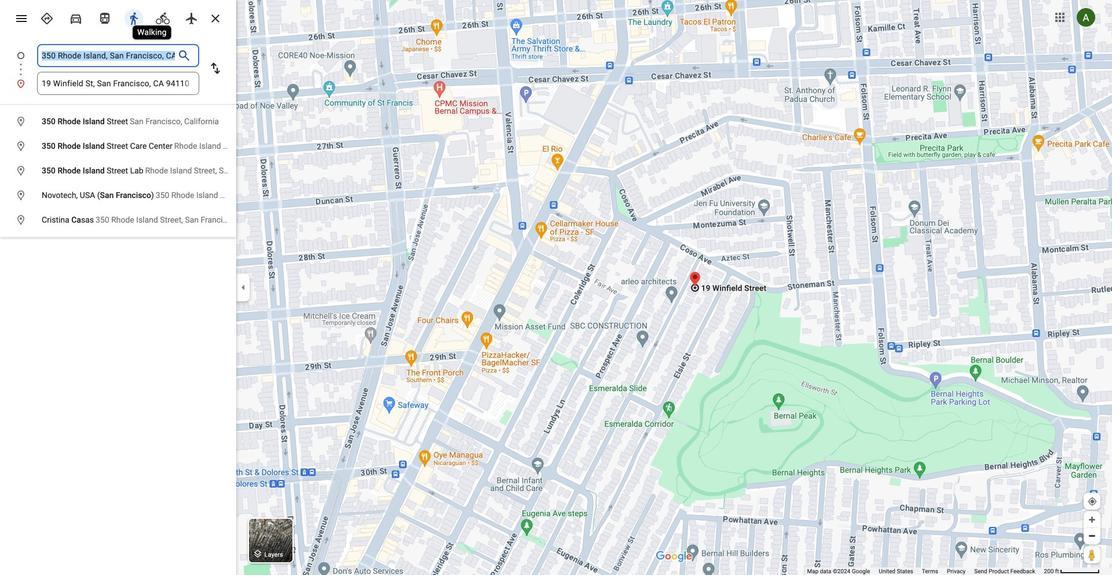 Task type: describe. For each thing, give the bounding box(es) containing it.
cycling image
[[156, 12, 170, 25]]

zoom in image
[[1088, 516, 1097, 524]]

none field destination 19 winfield st, san francisco, ca 94110
[[42, 72, 195, 95]]

none radio walking
[[122, 7, 146, 28]]

1 list item from the top
[[0, 44, 236, 81]]

none radio flights
[[180, 7, 204, 28]]

2 cell from the top
[[0, 137, 337, 156]]

collapse side panel image
[[237, 281, 250, 294]]

5 cell from the top
[[0, 211, 250, 230]]

4 cell from the top
[[0, 186, 334, 205]]

1 cell from the top
[[0, 112, 229, 131]]

3 cell from the top
[[0, 162, 308, 180]]

driving image
[[69, 12, 83, 25]]

none radio best travel modes
[[35, 7, 59, 28]]

Starting point 350 Rhode Island, San Francisco, CA field
[[42, 49, 175, 63]]

walking image
[[127, 12, 141, 25]]



Task type: locate. For each thing, give the bounding box(es) containing it.
5 none radio from the left
[[180, 7, 204, 28]]

list item
[[0, 44, 236, 81], [0, 72, 236, 95]]

list
[[0, 44, 236, 95]]

1 none field from the top
[[42, 44, 175, 67]]

2 none radio from the left
[[93, 7, 117, 28]]

none radio inside google maps element
[[64, 7, 88, 28]]

1 vertical spatial none field
[[42, 72, 195, 95]]

list item down transit image
[[0, 44, 236, 81]]

none radio left driving icon
[[35, 7, 59, 28]]

none radio left walking radio
[[93, 7, 117, 28]]

none radio right walking radio
[[151, 7, 175, 28]]

none field down starting point 350 rhode island, san francisco, ca field
[[42, 72, 195, 95]]

google maps element
[[0, 0, 1112, 575]]

google account: augustus odena  
(augustus@adept.ai) image
[[1077, 8, 1096, 27]]

grid inside google maps element
[[0, 109, 337, 233]]

cell
[[0, 112, 229, 131], [0, 137, 337, 156], [0, 162, 308, 180], [0, 186, 334, 205], [0, 211, 250, 230]]

None radio
[[64, 7, 88, 28]]

none radio transit
[[93, 7, 117, 28]]

show street view coverage image
[[1084, 546, 1101, 564]]

none field up destination 19 winfield st, san francisco, ca 94110 field
[[42, 44, 175, 67]]

4 none radio from the left
[[151, 7, 175, 28]]

1 none radio from the left
[[35, 7, 59, 28]]

zoom out image
[[1088, 532, 1097, 541]]

3 none radio from the left
[[122, 7, 146, 28]]

transit image
[[98, 12, 112, 25]]

2 list item from the top
[[0, 72, 236, 95]]

2 none field from the top
[[42, 72, 195, 95]]

flights image
[[185, 12, 199, 25]]

best travel modes image
[[40, 12, 54, 25]]

none radio right cycling radio
[[180, 7, 204, 28]]

grid
[[0, 109, 337, 233]]

list item down starting point 350 rhode island, san francisco, ca field
[[0, 72, 236, 95]]

Destination 19 Winfield St, San Francisco, CA 94110 field
[[42, 76, 195, 90]]

list inside google maps element
[[0, 44, 236, 95]]

0 vertical spatial none field
[[42, 44, 175, 67]]

None radio
[[35, 7, 59, 28], [93, 7, 117, 28], [122, 7, 146, 28], [151, 7, 175, 28], [180, 7, 204, 28]]

none field starting point 350 rhode island, san francisco, ca
[[42, 44, 175, 67]]

none radio cycling
[[151, 7, 175, 28]]

show your location image
[[1087, 496, 1098, 507]]

None field
[[42, 44, 175, 67], [42, 72, 195, 95]]

none radio left cycling radio
[[122, 7, 146, 28]]



Task type: vqa. For each thing, say whether or not it's contained in the screenshot.
Mon, Feb 19 element on the bottom
no



